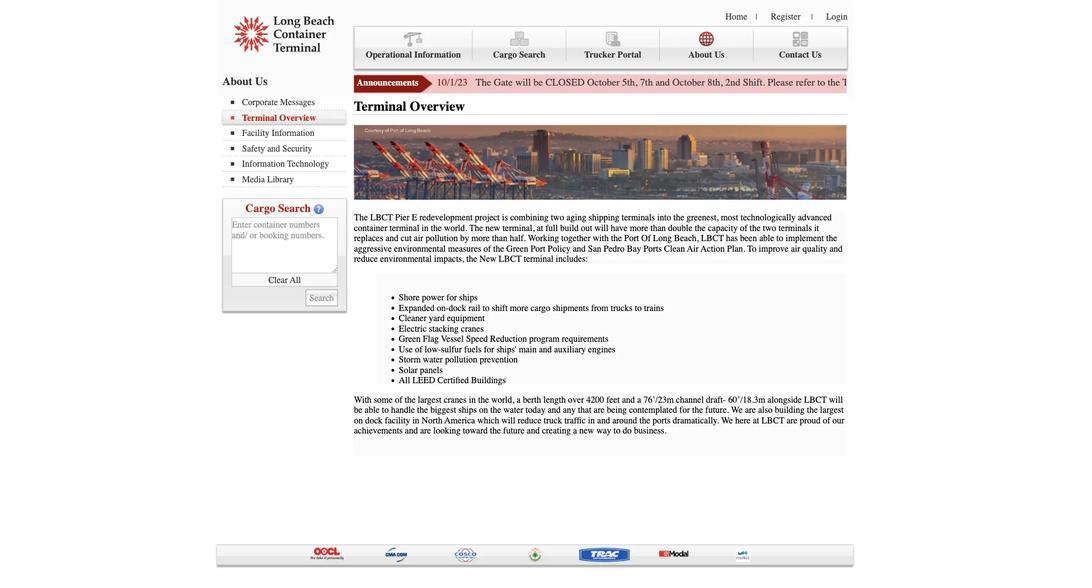 Task type: locate. For each thing, give the bounding box(es) containing it.
1 october from the left
[[588, 77, 620, 88]]

0 vertical spatial at
[[537, 223, 544, 233]]

at left full
[[537, 223, 544, 233]]

port left of
[[625, 233, 640, 244]]

1 horizontal spatial search
[[520, 50, 546, 60]]

0 horizontal spatial new
[[486, 223, 501, 233]]

be left closed
[[534, 77, 543, 88]]

8th,
[[708, 77, 723, 88]]

green inside shore power for ships expanded on-dock rail to shift more cargo shipments from trucks to trains cleaner yard equipment electric stacking cranes green flag vessel speed reduction program requirements use of low-sulfur fuels for ships' main and auxiliary engines storm water pollution prevention solar panels all leed certified buildings
[[399, 334, 421, 345]]

cargo search link
[[473, 29, 567, 61]]

to inside the lbct pier e redevelopment project is combining two aging shipping terminals into the greenest, most technologically advanced container terminal in the world. the new terminal, at full build out will have more than double the capacity of the two terminals it replaces and cut air pollution by more than half. working together with the port of long beach, lbct has been able to implement the aggressive environmental measures of the green port policy and san pedro bay ports clean air action plan. to improve air quality and reduce environmental impacts, the new lbct terminal includes:
[[777, 233, 784, 244]]

0 vertical spatial about us
[[689, 50, 725, 60]]

new left is
[[486, 223, 501, 233]]

building
[[775, 405, 805, 416]]

and right 7th
[[656, 77, 670, 88]]

1 vertical spatial search
[[278, 202, 311, 215]]

1 vertical spatial water
[[504, 405, 524, 416]]

than left the half.
[[492, 233, 508, 244]]

environmental down cut
[[380, 254, 432, 264]]

green up storm
[[399, 334, 421, 345]]

corporate messages link
[[231, 97, 346, 108]]

and right main
[[539, 345, 552, 355]]

the left 'world,'
[[478, 395, 489, 405]]

us inside contact us link
[[812, 50, 822, 60]]

of
[[642, 233, 651, 244]]

will
[[516, 77, 531, 88], [595, 223, 609, 233], [830, 395, 844, 405], [502, 416, 516, 426]]

the left truck
[[828, 77, 841, 88]]

5th,
[[623, 77, 638, 88]]

1 horizontal spatial more
[[510, 303, 529, 313]]

able
[[760, 233, 775, 244], [365, 405, 380, 416]]

information up media
[[242, 159, 285, 169]]

in
[[422, 223, 429, 233], [469, 395, 476, 405], [413, 416, 420, 426], [588, 416, 595, 426]]

operational information
[[366, 50, 461, 60]]

0 vertical spatial cargo
[[493, 50, 517, 60]]

reduce down berth
[[518, 416, 542, 426]]

will inside the lbct pier e redevelopment project is combining two aging shipping terminals into the greenest, most technologically advanced container terminal in the world. the new terminal, at full build out will have more than double the capacity of the two terminals it replaces and cut air pollution by more than half. working together with the port of long beach, lbct has been able to implement the aggressive environmental measures of the green port policy and san pedro bay ports clean air action plan. to improve air quality and reduce environmental impacts, the new lbct terminal includes:
[[595, 223, 609, 233]]

on down with
[[354, 416, 363, 426]]

and inside corporate messages terminal overview facility information safety and security information technology media library
[[267, 143, 280, 154]]

0 horizontal spatial be
[[354, 405, 363, 416]]

two left aging
[[551, 213, 565, 223]]

water up future
[[504, 405, 524, 416]]

0 vertical spatial information
[[415, 50, 461, 60]]

fuels
[[465, 345, 482, 355]]

1 horizontal spatial cargo
[[493, 50, 517, 60]]

0 horizontal spatial reduce
[[354, 254, 378, 264]]

0 vertical spatial green
[[507, 244, 529, 254]]

messages
[[280, 97, 315, 108]]

0 horizontal spatial october
[[588, 77, 620, 88]]

1 horizontal spatial about
[[689, 50, 713, 60]]

0 vertical spatial reduce
[[354, 254, 378, 264]]

terminal inside corporate messages terminal overview facility information safety and security information technology media library
[[242, 113, 277, 123]]

| right home
[[756, 12, 758, 21]]

traffic
[[565, 416, 586, 426]]

on-
[[437, 303, 449, 313]]

air right cut
[[414, 233, 424, 244]]

1 vertical spatial dock
[[365, 416, 383, 426]]

1 horizontal spatial port
[[625, 233, 640, 244]]

1 vertical spatial cranes
[[444, 395, 467, 405]]

information up 10/1/23
[[415, 50, 461, 60]]

us for contact us link
[[812, 50, 822, 60]]

in up america
[[469, 395, 476, 405]]

1 vertical spatial cargo
[[246, 202, 275, 215]]

details
[[1022, 77, 1049, 88]]

1 horizontal spatial green
[[507, 244, 529, 254]]

technologically
[[741, 213, 796, 223]]

1 horizontal spatial menu bar
[[354, 26, 848, 69]]

media library link
[[231, 174, 346, 185]]

cranes down certified
[[444, 395, 467, 405]]

for inside the with some of the largest cranes in the world, a berth length over 4200 feet and a 76'/23m channel draft- 60'/18.3m alongside lbct will be able to handle the biggest ships on the water today and any that are being contemplated for the future. we are also building the largest on dock facility in north america which will reduce truck traffic in and around the ports dramatically. we here at lbct are proud of our achievements and are looking toward the future and creating a new way to do business.​
[[680, 405, 690, 416]]

contact us link
[[754, 29, 848, 61]]

looking
[[434, 426, 461, 436]]

the left future
[[490, 426, 501, 436]]

1 vertical spatial green
[[399, 334, 421, 345]]

2 horizontal spatial us
[[812, 50, 822, 60]]

Enter container numbers and/ or booking numbers.  text field
[[232, 218, 338, 274]]

environmental
[[394, 244, 446, 254], [380, 254, 432, 264]]

1 horizontal spatial us
[[715, 50, 725, 60]]

more right shift
[[510, 303, 529, 313]]

and left the san
[[573, 244, 586, 254]]

cranes up fuels
[[461, 324, 484, 334]]

ships'
[[497, 345, 517, 355]]

cargo search inside menu bar
[[493, 50, 546, 60]]

0 vertical spatial pollution
[[426, 233, 458, 244]]

1 vertical spatial about
[[223, 75, 253, 88]]

are left also
[[746, 405, 756, 416]]

0 horizontal spatial overview
[[279, 113, 316, 123]]

0 horizontal spatial at
[[537, 223, 544, 233]]

pollution inside the lbct pier e redevelopment project is combining two aging shipping terminals into the greenest, most technologically advanced container terminal in the world. the new terminal, at full build out will have more than double the capacity of the two terminals it replaces and cut air pollution by more than half. working together with the port of long beach, lbct has been able to implement the aggressive environmental measures of the green port policy and san pedro bay ports clean air action plan. to improve air quality and reduce environmental impacts, the new lbct terminal includes:
[[426, 233, 458, 244]]

1 vertical spatial able
[[365, 405, 380, 416]]

corporate
[[242, 97, 278, 108]]

10/1/23
[[437, 77, 468, 88]]

and right feet
[[622, 395, 635, 405]]

web
[[918, 77, 935, 88]]

1 horizontal spatial new
[[580, 426, 595, 436]]

the right with
[[611, 233, 622, 244]]

more inside shore power for ships expanded on-dock rail to shift more cargo shipments from trucks to trains cleaner yard equipment electric stacking cranes green flag vessel speed reduction program requirements use of low-sulfur fuels for ships' main and auxiliary engines storm water pollution prevention solar panels all leed certified buildings
[[510, 303, 529, 313]]

0 horizontal spatial cargo search
[[246, 202, 311, 215]]

pollution down redevelopment
[[426, 233, 458, 244]]

0 horizontal spatial port
[[531, 244, 546, 254]]

0 vertical spatial new
[[486, 223, 501, 233]]

1 vertical spatial all
[[399, 376, 411, 386]]

1 vertical spatial ships
[[459, 405, 477, 416]]

0 horizontal spatial all
[[290, 275, 301, 285]]

clear all button
[[232, 274, 338, 287]]

us for about us link
[[715, 50, 725, 60]]

1 horizontal spatial overview
[[410, 99, 465, 114]]

1 vertical spatial be
[[354, 405, 363, 416]]

more right the have in the top of the page
[[630, 223, 649, 233]]

cargo
[[493, 50, 517, 60], [246, 202, 275, 215]]

measures
[[448, 244, 482, 254]]

home
[[726, 11, 748, 22]]

1 vertical spatial pollution
[[445, 355, 478, 365]]

reduce down replaces
[[354, 254, 378, 264]]

trains
[[645, 303, 664, 313]]

0 horizontal spatial air
[[414, 233, 424, 244]]

overview down 10/1/23
[[410, 99, 465, 114]]

0 vertical spatial search
[[520, 50, 546, 60]]

menu bar
[[354, 26, 848, 69], [223, 96, 351, 187]]

0 horizontal spatial terminal
[[242, 113, 277, 123]]

terminal down working
[[524, 254, 554, 264]]

1 vertical spatial menu bar
[[223, 96, 351, 187]]

of inside shore power for ships expanded on-dock rail to shift more cargo shipments from trucks to trains cleaner yard equipment electric stacking cranes green flag vessel speed reduction program requirements use of low-sulfur fuels for ships' main and auxiliary engines storm water pollution prevention solar panels all leed certified buildings
[[415, 345, 423, 355]]

ships up toward
[[459, 405, 477, 416]]

1 horizontal spatial gate
[[869, 77, 888, 88]]

to right rail
[[483, 303, 490, 313]]

alongside
[[768, 395, 802, 405]]

60'/18.3m
[[729, 395, 766, 405]]

with
[[354, 395, 372, 405]]

all inside clear all button
[[290, 275, 301, 285]]

be left some
[[354, 405, 363, 416]]

ports
[[653, 416, 671, 426]]

us inside about us link
[[715, 50, 725, 60]]

we
[[732, 405, 743, 416], [722, 416, 734, 426]]

about up 8th,
[[689, 50, 713, 60]]

pollution
[[426, 233, 458, 244], [445, 355, 478, 365]]

all
[[290, 275, 301, 285], [399, 376, 411, 386]]

two up improve
[[763, 223, 777, 233]]

2 vertical spatial information
[[242, 159, 285, 169]]

able up achievements
[[365, 405, 380, 416]]

reduce inside the lbct pier e redevelopment project is combining two aging shipping terminals into the greenest, most technologically advanced container terminal in the world. the new terminal, at full build out will have more than double the capacity of the two terminals it replaces and cut air pollution by more than half. working together with the port of long beach, lbct has been able to implement the aggressive environmental measures of the green port policy and san pedro bay ports clean air action plan. to improve air quality and reduce environmental impacts, the new lbct terminal includes:
[[354, 254, 378, 264]]

0 vertical spatial all
[[290, 275, 301, 285]]

engines
[[589, 345, 616, 355]]

the down 'leed'
[[405, 395, 416, 405]]

1 horizontal spatial terminal
[[354, 99, 407, 114]]

1 vertical spatial at
[[753, 416, 760, 426]]

reduce inside the with some of the largest cranes in the world, a berth length over 4200 feet and a 76'/23m channel draft- 60'/18.3m alongside lbct will be able to handle the biggest ships on the water today and any that are being contemplated for the future. we are also building the largest on dock facility in north america which will reduce truck traffic in and around the ports dramatically. we here at lbct are proud of our achievements and are looking toward the future and creating a new way to do business.​
[[518, 416, 542, 426]]

advanced
[[799, 213, 832, 223]]

dock inside shore power for ships expanded on-dock rail to shift more cargo shipments from trucks to trains cleaner yard equipment electric stacking cranes green flag vessel speed reduction program requirements use of low-sulfur fuels for ships' main and auxiliary engines storm water pollution prevention solar panels all leed certified buildings
[[449, 303, 466, 313]]

gate down cargo search link
[[494, 77, 513, 88]]

be
[[534, 77, 543, 88], [354, 405, 363, 416]]

power
[[422, 293, 445, 303]]

cranes inside shore power for ships expanded on-dock rail to shift more cargo shipments from trucks to trains cleaner yard equipment electric stacking cranes green flag vessel speed reduction program requirements use of low-sulfur fuels for ships' main and auxiliary engines storm water pollution prevention solar panels all leed certified buildings
[[461, 324, 484, 334]]

0 vertical spatial about
[[689, 50, 713, 60]]

speed
[[466, 334, 488, 345]]

build
[[561, 223, 579, 233]]

bay
[[627, 244, 642, 254]]

1 horizontal spatial on
[[479, 405, 488, 416]]

than up ports at right
[[651, 223, 666, 233]]

1 vertical spatial new
[[580, 426, 595, 436]]

all inside shore power for ships expanded on-dock rail to shift more cargo shipments from trucks to trains cleaner yard equipment electric stacking cranes green flag vessel speed reduction program requirements use of low-sulfur fuels for ships' main and auxiliary engines storm water pollution prevention solar panels all leed certified buildings
[[399, 376, 411, 386]]

1 horizontal spatial october
[[673, 77, 705, 88]]

0 horizontal spatial |
[[756, 12, 758, 21]]

able right to
[[760, 233, 775, 244]]

cargo inside menu bar
[[493, 50, 517, 60]]

length
[[544, 395, 566, 405]]

1 vertical spatial reduce
[[518, 416, 542, 426]]

0 horizontal spatial about
[[223, 75, 253, 88]]

october left 8th,
[[673, 77, 705, 88]]

all left 'leed'
[[399, 376, 411, 386]]

1 horizontal spatial reduce
[[518, 416, 542, 426]]

do
[[623, 426, 632, 436]]

media
[[242, 174, 265, 185]]

low-
[[425, 345, 441, 355]]

the up replaces
[[354, 213, 368, 223]]

0 vertical spatial menu bar
[[354, 26, 848, 69]]

please
[[768, 77, 794, 88]]

terminal
[[354, 99, 407, 114], [242, 113, 277, 123]]

terminal overview link
[[231, 113, 346, 123]]

about us up 8th,
[[689, 50, 725, 60]]

us right contact
[[812, 50, 822, 60]]

1 horizontal spatial cargo search
[[493, 50, 546, 60]]

for right ports
[[680, 405, 690, 416]]

0 horizontal spatial dock
[[365, 416, 383, 426]]

1 horizontal spatial terminal
[[524, 254, 554, 264]]

0 horizontal spatial able
[[365, 405, 380, 416]]

1 horizontal spatial all
[[399, 376, 411, 386]]

the right 10/1/23
[[476, 77, 492, 88]]

0 horizontal spatial green
[[399, 334, 421, 345]]

register link
[[771, 11, 801, 22]]

from
[[592, 303, 609, 313]]

beach,
[[675, 233, 699, 244]]

0 vertical spatial cargo search
[[493, 50, 546, 60]]

future
[[504, 426, 525, 436]]

ships inside shore power for ships expanded on-dock rail to shift more cargo shipments from trucks to trains cleaner yard equipment electric stacking cranes green flag vessel speed reduction program requirements use of low-sulfur fuels for ships' main and auxiliary engines storm water pollution prevention solar panels all leed certified buildings
[[460, 293, 478, 303]]

safety and security link
[[231, 143, 346, 154]]

information up the security on the top
[[272, 128, 315, 138]]

0 horizontal spatial water
[[423, 355, 443, 365]]

0 vertical spatial ships
[[460, 293, 478, 303]]

1 horizontal spatial |
[[812, 12, 813, 21]]

double
[[669, 223, 693, 233]]

feet
[[607, 395, 620, 405]]

1 horizontal spatial be
[[534, 77, 543, 88]]

a
[[517, 395, 521, 405], [638, 395, 642, 405], [573, 426, 577, 436]]

the left the future.
[[693, 405, 704, 416]]

dock inside the with some of the largest cranes in the world, a berth length over 4200 feet and a 76'/23m channel draft- 60'/18.3m alongside lbct will be able to handle the biggest ships on the water today and any that are being contemplated for the future. we are also building the largest on dock facility in north america which will reduce truck traffic in and around the ports dramatically. we here at lbct are proud of our achievements and are looking toward the future and creating a new way to do business.​
[[365, 416, 383, 426]]

the right it
[[827, 233, 838, 244]]

1 horizontal spatial able
[[760, 233, 775, 244]]

action
[[701, 244, 725, 254]]

here
[[736, 416, 751, 426]]

expanded
[[399, 303, 435, 313]]

overview down messages
[[279, 113, 316, 123]]

1 horizontal spatial at
[[753, 416, 760, 426]]

0 horizontal spatial menu bar
[[223, 96, 351, 187]]

1 horizontal spatial a
[[573, 426, 577, 436]]

improve
[[759, 244, 789, 254]]

in right "e"
[[422, 223, 429, 233]]

air left quality
[[791, 244, 801, 254]]

login link
[[827, 11, 848, 22]]

working
[[528, 233, 559, 244]]

new inside the with some of the largest cranes in the world, a berth length over 4200 feet and a 76'/23m channel draft- 60'/18.3m alongside lbct will be able to handle the biggest ships on the water today and any that are being contemplated for the future. we are also building the largest on dock facility in north america which will reduce truck traffic in and around the ports dramatically. we here at lbct are proud of our achievements and are looking toward the future and creating a new way to do business.​
[[580, 426, 595, 436]]

cranes inside the with some of the largest cranes in the world, a berth length over 4200 feet and a 76'/23m channel draft- 60'/18.3m alongside lbct will be able to handle the biggest ships on the water today and any that are being contemplated for the future. we are also building the largest on dock facility in north america which will reduce truck traffic in and around the ports dramatically. we here at lbct are proud of our achievements and are looking toward the future and creating a new way to do business.​
[[444, 395, 467, 405]]

ships
[[460, 293, 478, 303], [459, 405, 477, 416]]

lbct left has
[[702, 233, 724, 244]]

to left trains
[[635, 303, 642, 313]]

0 horizontal spatial us
[[255, 75, 268, 88]]

shore
[[399, 293, 420, 303]]

1 horizontal spatial air
[[791, 244, 801, 254]]

us up 8th,
[[715, 50, 725, 60]]

2 gate from the left
[[869, 77, 888, 88]]

terminals up of
[[622, 213, 655, 223]]

green down "terminal,"
[[507, 244, 529, 254]]

largest right building
[[821, 405, 844, 416]]

0 horizontal spatial terminals
[[622, 213, 655, 223]]

0 horizontal spatial largest
[[418, 395, 442, 405]]

pollution up certified
[[445, 355, 478, 365]]

some
[[374, 395, 393, 405]]

lbct down 'alongside'
[[762, 416, 785, 426]]

operational
[[366, 50, 412, 60]]

1 horizontal spatial water
[[504, 405, 524, 416]]

about inside menu bar
[[689, 50, 713, 60]]

all right the clear
[[290, 275, 301, 285]]

0 vertical spatial dock
[[449, 303, 466, 313]]

draft-
[[707, 395, 726, 405]]

terminal right container
[[390, 223, 420, 233]]

1 horizontal spatial dock
[[449, 303, 466, 313]]

together
[[562, 233, 591, 244]]

largest down 'leed'
[[418, 395, 442, 405]]

menu bar containing operational information
[[354, 26, 848, 69]]

1 gate from the left
[[494, 77, 513, 88]]

to
[[818, 77, 826, 88], [777, 233, 784, 244], [483, 303, 490, 313], [635, 303, 642, 313], [382, 405, 389, 416], [614, 426, 621, 436]]

also
[[759, 405, 773, 416]]

of right has
[[741, 223, 748, 233]]

at right here in the bottom right of the page
[[753, 416, 760, 426]]

2 october from the left
[[673, 77, 705, 88]]

impacts,
[[434, 254, 464, 264]]

0 horizontal spatial about us
[[223, 75, 268, 88]]

we left here in the bottom right of the page
[[722, 416, 734, 426]]

cranes
[[461, 324, 484, 334], [444, 395, 467, 405]]

0 horizontal spatial terminal
[[390, 223, 420, 233]]

us up the corporate
[[255, 75, 268, 88]]

new inside the lbct pier e redevelopment project is combining two aging shipping terminals into the greenest, most technologically advanced container terminal in the world. the new terminal, at full build out will have more than double the capacity of the two terminals it replaces and cut air pollution by more than half. working together with the port of long beach, lbct has been able to implement the aggressive environmental measures of the green port policy and san pedro bay ports clean air action plan. to improve air quality and reduce environmental impacts, the new lbct terminal includes:
[[486, 223, 501, 233]]

us
[[715, 50, 725, 60], [812, 50, 822, 60], [255, 75, 268, 88]]

october left the 5th,
[[588, 77, 620, 88]]

and left any
[[548, 405, 561, 416]]

login
[[827, 11, 848, 22]]

about us up the corporate
[[223, 75, 268, 88]]

new left way
[[580, 426, 595, 436]]

about us inside menu bar
[[689, 50, 725, 60]]

to right refer
[[818, 77, 826, 88]]

0 vertical spatial cranes
[[461, 324, 484, 334]]

0 vertical spatial water
[[423, 355, 443, 365]]

None submit
[[306, 290, 338, 307]]

dock left rail
[[449, 303, 466, 313]]

1 vertical spatial about us
[[223, 75, 268, 88]]

1 vertical spatial cargo search
[[246, 202, 311, 215]]



Task type: describe. For each thing, give the bounding box(es) containing it.
th
[[1065, 77, 1071, 88]]

equipment
[[447, 313, 485, 324]]

project
[[475, 213, 500, 223]]

environmental down "e"
[[394, 244, 446, 254]]

overview inside corporate messages terminal overview facility information safety and security information technology media library
[[279, 113, 316, 123]]

and right quality
[[830, 244, 843, 254]]

and left 'around'
[[598, 416, 611, 426]]

and right future
[[527, 426, 540, 436]]

solar
[[399, 365, 418, 376]]

1 | from the left
[[756, 12, 758, 21]]

that
[[578, 405, 592, 416]]

the left 'new' at the left of the page
[[467, 254, 478, 264]]

replaces
[[354, 233, 384, 244]]

10/1/23 the gate will be closed october 5th, 7th and october 8th, 2nd shift. please refer to the truck gate hours web page for further gate details for th
[[437, 77, 1071, 88]]

for left th
[[1051, 77, 1063, 88]]

0 horizontal spatial on
[[354, 416, 363, 426]]

vessel
[[441, 334, 464, 345]]

lbct left pier
[[370, 213, 393, 223]]

world,
[[492, 395, 515, 405]]

the left world.
[[431, 223, 442, 233]]

truck
[[843, 77, 867, 88]]

of right some
[[395, 395, 403, 405]]

in left north
[[413, 416, 420, 426]]

yard
[[429, 313, 445, 324]]

gate
[[1003, 77, 1020, 88]]

page
[[937, 77, 956, 88]]

today
[[526, 405, 546, 416]]

combining
[[511, 213, 549, 223]]

channel
[[676, 395, 704, 405]]

trucker
[[585, 50, 616, 60]]

in left way
[[588, 416, 595, 426]]

pollution inside shore power for ships expanded on-dock rail to shift more cargo shipments from trucks to trains cleaner yard equipment electric stacking cranes green flag vessel speed reduction program requirements use of low-sulfur fuels for ships' main and auxiliary engines storm water pollution prevention solar panels all leed certified buildings
[[445, 355, 478, 365]]

at inside the with some of the largest cranes in the world, a berth length over 4200 feet and a 76'/23m channel draft- 60'/18.3m alongside lbct will be able to handle the biggest ships on the water today and any that are being contemplated for the future. we are also building the largest on dock facility in north america which will reduce truck traffic in and around the ports dramatically. we here at lbct are proud of our achievements and are looking toward the future and creating a new way to do business.​
[[753, 416, 760, 426]]

the left ports
[[640, 416, 651, 426]]

buildings
[[471, 376, 506, 386]]

shift.
[[744, 77, 766, 88]]

are left "proud"
[[787, 416, 798, 426]]

to
[[748, 244, 757, 254]]

1 horizontal spatial largest
[[821, 405, 844, 416]]

able inside the lbct pier e redevelopment project is combining two aging shipping terminals into the greenest, most technologically advanced container terminal in the world. the new terminal, at full build out will have more than double the capacity of the two terminals it replaces and cut air pollution by more than half. working together with the port of long beach, lbct has been able to implement the aggressive environmental measures of the green port policy and san pedro bay ports clean air action plan. to improve air quality and reduce environmental impacts, the new lbct terminal includes:
[[760, 233, 775, 244]]

2 horizontal spatial a
[[638, 395, 642, 405]]

trucks
[[611, 303, 633, 313]]

green inside the lbct pier e redevelopment project is combining two aging shipping terminals into the greenest, most technologically advanced container terminal in the world. the new terminal, at full build out will have more than double the capacity of the two terminals it replaces and cut air pollution by more than half. working together with the port of long beach, lbct has been able to implement the aggressive environmental measures of the green port policy and san pedro bay ports clean air action plan. to improve air quality and reduce environmental impacts, the new lbct terminal includes:
[[507, 244, 529, 254]]

are left looking
[[420, 426, 431, 436]]

lbct up "proud"
[[805, 395, 827, 405]]

contact
[[780, 50, 810, 60]]

been
[[741, 233, 758, 244]]

facility
[[385, 416, 410, 426]]

our
[[833, 416, 845, 426]]

terminal,
[[503, 223, 535, 233]]

certified
[[438, 376, 469, 386]]

ships inside the with some of the largest cranes in the world, a berth length over 4200 feet and a 76'/23m channel draft- 60'/18.3m alongside lbct will be able to handle the biggest ships on the water today and any that are being contemplated for the future. we are also building the largest on dock facility in north america which will reduce truck traffic in and around the ports dramatically. we here at lbct are proud of our achievements and are looking toward the future and creating a new way to do business.​
[[459, 405, 477, 416]]

being
[[607, 405, 627, 416]]

1 horizontal spatial two
[[763, 223, 777, 233]]

the right handle
[[417, 405, 428, 416]]

the lbct pier e redevelopment project is combining two aging shipping terminals into the greenest, most technologically advanced container terminal in the world. the new terminal, at full build out will have more than double the capacity of the two terminals it replaces and cut air pollution by more than half. working together with the port of long beach, lbct has been able to implement the aggressive environmental measures of the green port policy and san pedro bay ports clean air action plan. to improve air quality and reduce environmental impacts, the new lbct terminal includes:
[[354, 213, 843, 264]]

the up to
[[750, 223, 761, 233]]

america
[[445, 416, 475, 426]]

and down handle
[[405, 426, 418, 436]]

water inside the with some of the largest cranes in the world, a berth length over 4200 feet and a 76'/23m channel draft- 60'/18.3m alongside lbct will be able to handle the biggest ships on the water today and any that are being contemplated for the future. we are also building the largest on dock facility in north america which will reduce truck traffic in and around the ports dramatically. we here at lbct are proud of our achievements and are looking toward the future and creating a new way to do business.​
[[504, 405, 524, 416]]

to left do
[[614, 426, 621, 436]]

redevelopment
[[420, 213, 473, 223]]

1 horizontal spatial terminals
[[779, 223, 812, 233]]

with
[[593, 233, 609, 244]]

policy
[[548, 244, 571, 254]]

the right into
[[674, 213, 685, 223]]

1 vertical spatial information
[[272, 128, 315, 138]]

0 vertical spatial be
[[534, 77, 543, 88]]

contemplated
[[629, 405, 678, 416]]

and inside shore power for ships expanded on-dock rail to shift more cargo shipments from trucks to trains cleaner yard equipment electric stacking cranes green flag vessel speed reduction program requirements use of low-sulfur fuels for ships' main and auxiliary engines storm water pollution prevention solar panels all leed certified buildings
[[539, 345, 552, 355]]

we right the future.
[[732, 405, 743, 416]]

the right by
[[470, 223, 483, 233]]

of right measures
[[484, 244, 491, 254]]

panels
[[420, 365, 443, 376]]

register
[[771, 11, 801, 22]]

new
[[480, 254, 497, 264]]

pier
[[395, 213, 410, 223]]

full
[[546, 223, 558, 233]]

2 | from the left
[[812, 12, 813, 21]]

achievements
[[354, 426, 403, 436]]

1 horizontal spatial than
[[651, 223, 666, 233]]

container
[[354, 223, 388, 233]]

2nd
[[726, 77, 741, 88]]

clean
[[665, 244, 685, 254]]

storm
[[399, 355, 421, 365]]

contact us
[[780, 50, 822, 60]]

requirements
[[562, 334, 609, 345]]

about us link
[[660, 29, 754, 61]]

of left our
[[823, 416, 831, 426]]

aggressive
[[354, 244, 392, 254]]

will down cargo search link
[[516, 77, 531, 88]]

be inside the with some of the largest cranes in the world, a berth length over 4200 feet and a 76'/23m channel draft- 60'/18.3m alongside lbct will be able to handle the biggest ships on the water today and any that are being contemplated for the future. we are also building the largest on dock facility in north america which will reduce truck traffic in and around the ports dramatically. we here at lbct are proud of our achievements and are looking toward the future and creating a new way to do business.​
[[354, 405, 363, 416]]

are right that
[[594, 405, 605, 416]]

home link
[[726, 11, 748, 22]]

shipments
[[553, 303, 589, 313]]

able inside the with some of the largest cranes in the world, a berth length over 4200 feet and a 76'/23m channel draft- 60'/18.3m alongside lbct will be able to handle the biggest ships on the water today and any that are being contemplated for the future. we are also building the largest on dock facility in north america which will reduce truck traffic in and around the ports dramatically. we here at lbct are proud of our achievements and are looking toward the future and creating a new way to do business.​
[[365, 405, 380, 416]]

7th
[[641, 77, 653, 88]]

any
[[563, 405, 576, 416]]

long
[[653, 233, 672, 244]]

announcements
[[357, 78, 419, 88]]

facility information link
[[231, 128, 346, 138]]

shore power for ships expanded on-dock rail to shift more cargo shipments from trucks to trains cleaner yard equipment electric stacking cranes green flag vessel speed reduction program requirements use of low-sulfur fuels for ships' main and auxiliary engines storm water pollution prevention solar panels all leed certified buildings
[[399, 293, 664, 386]]

the down "buildings"
[[491, 405, 502, 416]]

sulfur
[[441, 345, 462, 355]]

0 horizontal spatial a
[[517, 395, 521, 405]]

76'/23m
[[644, 395, 674, 405]]

lbct down the half.
[[499, 254, 522, 264]]

half.
[[510, 233, 526, 244]]

implement
[[786, 233, 825, 244]]

cargo
[[531, 303, 551, 313]]

clear
[[268, 275, 288, 285]]

the right building
[[808, 405, 818, 416]]

handle
[[391, 405, 415, 416]]

search inside menu bar
[[520, 50, 546, 60]]

plan.
[[728, 244, 746, 254]]

0 horizontal spatial than
[[492, 233, 508, 244]]

water inside shore power for ships expanded on-dock rail to shift more cargo shipments from trucks to trains cleaner yard equipment electric stacking cranes green flag vessel speed reduction program requirements use of low-sulfur fuels for ships' main and auxiliary engines storm water pollution prevention solar panels all leed certified buildings
[[423, 355, 443, 365]]

0 vertical spatial terminal
[[390, 223, 420, 233]]

san
[[588, 244, 602, 254]]

into
[[658, 213, 672, 223]]

corporate messages terminal overview facility information safety and security information technology media library
[[242, 97, 329, 185]]

the right double at the right top
[[695, 223, 706, 233]]

will up our
[[830, 395, 844, 405]]

pedro
[[604, 244, 625, 254]]

includes:
[[556, 254, 589, 264]]

at inside the lbct pier e redevelopment project is combining two aging shipping terminals into the greenest, most technologically advanced container terminal in the world. the new terminal, at full build out will have more than double the capacity of the two terminals it replaces and cut air pollution by more than half. working together with the port of long beach, lbct has been able to implement the aggressive environmental measures of the green port policy and san pedro bay ports clean air action plan. to improve air quality and reduce environmental impacts, the new lbct terminal includes:
[[537, 223, 544, 233]]

truck
[[544, 416, 563, 426]]

for right page
[[959, 77, 971, 88]]

and left cut
[[386, 233, 399, 244]]

0 horizontal spatial two
[[551, 213, 565, 223]]

0 horizontal spatial cargo
[[246, 202, 275, 215]]

hours
[[891, 77, 915, 88]]

will right which
[[502, 416, 516, 426]]

ports
[[644, 244, 662, 254]]

toward
[[463, 426, 488, 436]]

the left the half.
[[494, 244, 505, 254]]

greenest,
[[687, 213, 719, 223]]

0 horizontal spatial more
[[472, 233, 490, 244]]

e
[[412, 213, 418, 223]]

program
[[530, 334, 560, 345]]

biggest
[[431, 405, 457, 416]]

for right fuels
[[484, 345, 495, 355]]

menu bar containing corporate messages
[[223, 96, 351, 187]]

electric
[[399, 324, 427, 334]]

in inside the lbct pier e redevelopment project is combining two aging shipping terminals into the greenest, most technologically advanced container terminal in the world. the new terminal, at full build out will have more than double the capacity of the two terminals it replaces and cut air pollution by more than half. working together with the port of long beach, lbct has been able to implement the aggressive environmental measures of the green port policy and san pedro bay ports clean air action plan. to improve air quality and reduce environmental impacts, the new lbct terminal includes:
[[422, 223, 429, 233]]

berth
[[523, 395, 542, 405]]

is
[[502, 213, 508, 223]]

flag
[[423, 334, 439, 345]]

to left handle
[[382, 405, 389, 416]]

for right power
[[447, 293, 457, 303]]

2 horizontal spatial more
[[630, 223, 649, 233]]

0 horizontal spatial search
[[278, 202, 311, 215]]



Task type: vqa. For each thing, say whether or not it's contained in the screenshot.
greenest,
yes



